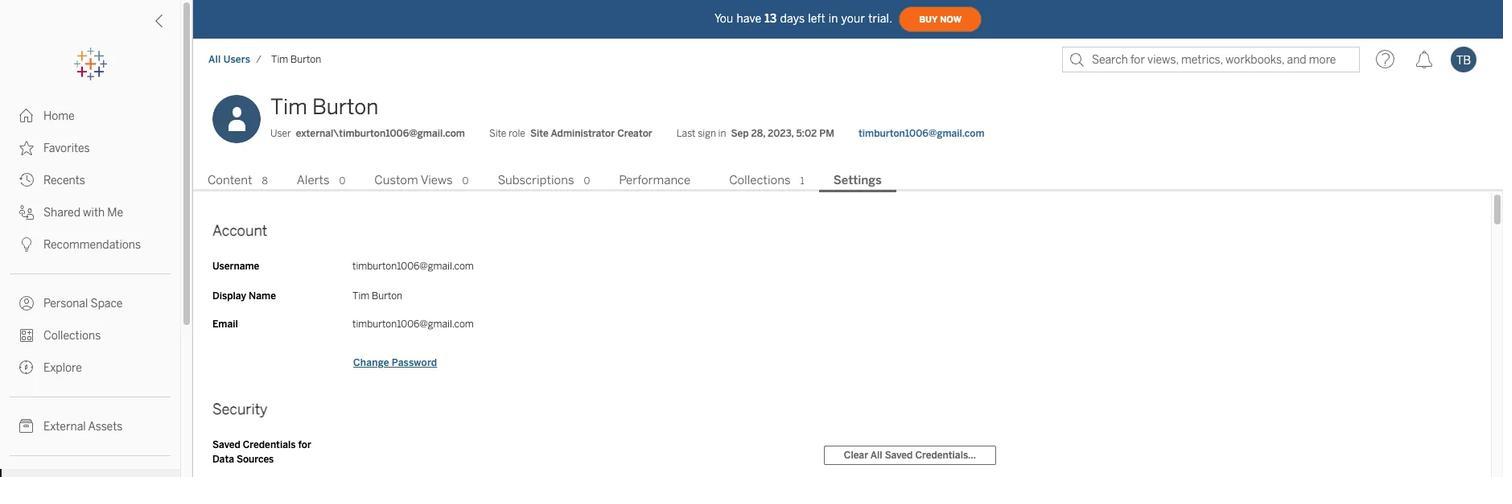 Task type: locate. For each thing, give the bounding box(es) containing it.
last sign in sep 28, 2023, 5:02 pm
[[677, 128, 835, 139]]

sub-spaces tab list
[[193, 171, 1504, 192]]

recents
[[43, 174, 85, 188]]

shared with me link
[[0, 196, 180, 229]]

0 horizontal spatial in
[[719, 128, 726, 139]]

by text only_f5he34f image
[[19, 205, 34, 220], [19, 237, 34, 252], [19, 296, 34, 311], [19, 419, 34, 434]]

4 by text only_f5he34f image from the top
[[19, 419, 34, 434]]

by text only_f5he34f image inside shared with me link
[[19, 205, 34, 220]]

1 by text only_f5he34f image from the top
[[19, 205, 34, 220]]

by text only_f5he34f image
[[19, 109, 34, 123], [19, 141, 34, 155], [19, 173, 34, 188], [19, 328, 34, 343], [19, 361, 34, 375]]

saved
[[213, 439, 241, 451], [885, 450, 913, 461]]

tim burton up 'user external\timburton1006@gmail.com'
[[270, 94, 379, 120]]

13
[[765, 12, 777, 25]]

by text only_f5he34f image inside recommendations link
[[19, 237, 34, 252]]

in right left
[[829, 12, 838, 25]]

0 horizontal spatial site
[[489, 128, 507, 139]]

by text only_f5he34f image left recents
[[19, 173, 34, 188]]

1 horizontal spatial 0
[[463, 175, 469, 187]]

tim burton up change
[[353, 291, 403, 302]]

2 vertical spatial tim
[[353, 291, 370, 302]]

1 vertical spatial all
[[871, 450, 883, 461]]

by text only_f5he34f image inside favorites "link"
[[19, 141, 34, 155]]

burton up 'user external\timburton1006@gmail.com'
[[312, 94, 379, 120]]

4 by text only_f5he34f image from the top
[[19, 328, 34, 343]]

by text only_f5he34f image left "home" on the top left
[[19, 109, 34, 123]]

in
[[829, 12, 838, 25], [719, 128, 726, 139]]

0 horizontal spatial saved
[[213, 439, 241, 451]]

1 by text only_f5he34f image from the top
[[19, 109, 34, 123]]

by text only_f5he34f image for shared with me
[[19, 205, 34, 220]]

all left users
[[208, 54, 221, 65]]

0 right "views"
[[463, 175, 469, 187]]

0 down administrator
[[584, 175, 590, 187]]

by text only_f5he34f image for recents
[[19, 173, 34, 188]]

all inside button
[[871, 450, 883, 461]]

left
[[808, 12, 826, 25]]

views
[[421, 173, 453, 188]]

3 by text only_f5he34f image from the top
[[19, 296, 34, 311]]

collections down personal
[[43, 329, 101, 343]]

by text only_f5he34f image left shared
[[19, 205, 34, 220]]

0 horizontal spatial 0
[[339, 175, 346, 187]]

2 0 from the left
[[463, 175, 469, 187]]

in right sign
[[719, 128, 726, 139]]

1 horizontal spatial site
[[530, 128, 549, 139]]

2 by text only_f5he34f image from the top
[[19, 141, 34, 155]]

1 horizontal spatial saved
[[885, 450, 913, 461]]

5 by text only_f5he34f image from the top
[[19, 361, 34, 375]]

1 vertical spatial tim
[[270, 94, 308, 120]]

site
[[489, 128, 507, 139], [530, 128, 549, 139]]

by text only_f5he34f image inside collections link
[[19, 328, 34, 343]]

favorites link
[[0, 132, 180, 164]]

tim burton
[[271, 54, 321, 65], [270, 94, 379, 120], [353, 291, 403, 302]]

content
[[208, 173, 252, 188]]

external assets link
[[0, 411, 180, 443]]

site left role
[[489, 128, 507, 139]]

saved right clear
[[885, 450, 913, 461]]

by text only_f5he34f image inside external assets link
[[19, 419, 34, 434]]

saved up data
[[213, 439, 241, 451]]

/
[[256, 54, 262, 65]]

user external\timburton1006@gmail.com
[[270, 128, 465, 139]]

all
[[208, 54, 221, 65], [871, 450, 883, 461]]

2 vertical spatial burton
[[372, 291, 403, 302]]

collections
[[729, 173, 791, 188], [43, 329, 101, 343]]

0 right alerts
[[339, 175, 346, 187]]

users
[[224, 54, 251, 65]]

by text only_f5he34f image left favorites
[[19, 141, 34, 155]]

days
[[780, 12, 805, 25]]

personal
[[43, 297, 88, 311]]

by text only_f5he34f image for favorites
[[19, 141, 34, 155]]

tim up user
[[270, 94, 308, 120]]

navigation panel element
[[0, 48, 180, 477]]

3 0 from the left
[[584, 175, 590, 187]]

home
[[43, 109, 75, 123]]

external
[[43, 420, 86, 434]]

by text only_f5he34f image inside home link
[[19, 109, 34, 123]]

1 vertical spatial tim burton
[[270, 94, 379, 120]]

0 vertical spatial in
[[829, 12, 838, 25]]

all users link
[[208, 53, 251, 66]]

now
[[940, 14, 962, 25]]

by text only_f5he34f image left "external"
[[19, 419, 34, 434]]

2 vertical spatial timburton1006@gmail.com
[[353, 319, 474, 330]]

2023,
[[768, 128, 794, 139]]

by text only_f5he34f image down personal space link
[[19, 328, 34, 343]]

subscriptions
[[498, 173, 574, 188]]

1 vertical spatial timburton1006@gmail.com
[[353, 261, 474, 272]]

all right clear
[[871, 450, 883, 461]]

1 horizontal spatial all
[[871, 450, 883, 461]]

burton
[[291, 54, 321, 65], [312, 94, 379, 120], [372, 291, 403, 302]]

0 vertical spatial collections
[[729, 173, 791, 188]]

administrator
[[551, 128, 615, 139]]

by text only_f5he34f image left explore
[[19, 361, 34, 375]]

by text only_f5he34f image left recommendations
[[19, 237, 34, 252]]

sign
[[698, 128, 716, 139]]

8
[[262, 175, 268, 187]]

by text only_f5he34f image inside recents link
[[19, 173, 34, 188]]

0 vertical spatial tim
[[271, 54, 288, 65]]

settings
[[834, 173, 882, 188]]

1 vertical spatial collections
[[43, 329, 101, 343]]

burton up change password link
[[372, 291, 403, 302]]

alerts
[[297, 173, 330, 188]]

by text only_f5he34f image for explore
[[19, 361, 34, 375]]

collections left the 1
[[729, 173, 791, 188]]

you
[[715, 12, 734, 25]]

0 vertical spatial all
[[208, 54, 221, 65]]

by text only_f5he34f image inside personal space link
[[19, 296, 34, 311]]

burton right /
[[291, 54, 321, 65]]

1
[[801, 175, 805, 187]]

1 vertical spatial in
[[719, 128, 726, 139]]

saved inside saved credentials for data sources
[[213, 439, 241, 451]]

2 horizontal spatial 0
[[584, 175, 590, 187]]

tim up change
[[353, 291, 370, 302]]

1 horizontal spatial collections
[[729, 173, 791, 188]]

5:02
[[796, 128, 817, 139]]

custom views
[[375, 173, 453, 188]]

favorites
[[43, 142, 90, 155]]

3 by text only_f5he34f image from the top
[[19, 173, 34, 188]]

buy now button
[[899, 6, 982, 32]]

tim burton right /
[[271, 54, 321, 65]]

buy now
[[919, 14, 962, 25]]

sep
[[731, 128, 749, 139]]

timburton1006@gmail.com
[[859, 128, 985, 139], [353, 261, 474, 272], [353, 319, 474, 330]]

1 horizontal spatial in
[[829, 12, 838, 25]]

collections inside main navigation. press the up and down arrow keys to access links. "element"
[[43, 329, 101, 343]]

0 vertical spatial burton
[[291, 54, 321, 65]]

site right role
[[530, 128, 549, 139]]

2 by text only_f5he34f image from the top
[[19, 237, 34, 252]]

collections link
[[0, 320, 180, 352]]

pm
[[820, 128, 835, 139]]

1 0 from the left
[[339, 175, 346, 187]]

0
[[339, 175, 346, 187], [463, 175, 469, 187], [584, 175, 590, 187]]

tim right /
[[271, 54, 288, 65]]

clear all saved credentials…
[[844, 450, 976, 461]]

1 vertical spatial burton
[[312, 94, 379, 120]]

tim
[[271, 54, 288, 65], [270, 94, 308, 120], [353, 291, 370, 302]]

by text only_f5he34f image inside 'explore' 'link'
[[19, 361, 34, 375]]

by text only_f5he34f image left personal
[[19, 296, 34, 311]]

0 for alerts
[[339, 175, 346, 187]]

for
[[298, 439, 311, 451]]

display
[[213, 291, 246, 302]]

0 horizontal spatial collections
[[43, 329, 101, 343]]

account
[[213, 222, 268, 240]]



Task type: vqa. For each thing, say whether or not it's contained in the screenshot.
Navigation
no



Task type: describe. For each thing, give the bounding box(es) containing it.
external\timburton1006@gmail.com
[[296, 128, 465, 139]]

performance
[[619, 173, 691, 188]]

data
[[213, 454, 234, 465]]

recents link
[[0, 164, 180, 196]]

creator
[[618, 128, 653, 139]]

0 for custom views
[[463, 175, 469, 187]]

explore
[[43, 361, 82, 375]]

with
[[83, 206, 105, 220]]

sources
[[237, 454, 274, 465]]

last
[[677, 128, 696, 139]]

external assets
[[43, 420, 123, 434]]

credentials…
[[916, 450, 976, 461]]

display name
[[213, 291, 276, 302]]

timburton1006@gmail.com for username
[[353, 261, 474, 272]]

by text only_f5he34f image for home
[[19, 109, 34, 123]]

explore link
[[0, 352, 180, 384]]

change password link
[[353, 357, 438, 369]]

shared
[[43, 206, 80, 220]]

in inside tim burton main content
[[719, 128, 726, 139]]

by text only_f5he34f image for collections
[[19, 328, 34, 343]]

all users /
[[208, 54, 262, 65]]

0 vertical spatial timburton1006@gmail.com
[[859, 128, 985, 139]]

collections inside sub-spaces tab list
[[729, 173, 791, 188]]

username
[[213, 261, 259, 272]]

site role site administrator creator
[[489, 128, 653, 139]]

main navigation. press the up and down arrow keys to access links. element
[[0, 100, 180, 477]]

2 vertical spatial tim burton
[[353, 291, 403, 302]]

0 horizontal spatial all
[[208, 54, 221, 65]]

name
[[249, 291, 276, 302]]

timburton1006@gmail.com for email
[[353, 319, 474, 330]]

security
[[213, 401, 268, 418]]

trial.
[[869, 12, 893, 25]]

role
[[509, 128, 526, 139]]

email
[[213, 319, 238, 330]]

by text only_f5he34f image for external assets
[[19, 419, 34, 434]]

saved credentials for data sources
[[213, 439, 311, 465]]

home link
[[0, 100, 180, 132]]

have
[[737, 12, 762, 25]]

your
[[842, 12, 865, 25]]

2 site from the left
[[530, 128, 549, 139]]

assets
[[88, 420, 123, 434]]

change password
[[353, 357, 437, 369]]

28,
[[751, 128, 766, 139]]

buy
[[919, 14, 938, 25]]

tim burton main content
[[193, 81, 1504, 477]]

me
[[107, 206, 123, 220]]

0 vertical spatial tim burton
[[271, 54, 321, 65]]

user
[[270, 128, 291, 139]]

clear
[[844, 450, 869, 461]]

space
[[91, 297, 123, 311]]

1 site from the left
[[489, 128, 507, 139]]

change
[[353, 357, 389, 369]]

custom
[[375, 173, 418, 188]]

recommendations
[[43, 238, 141, 252]]

password
[[392, 357, 437, 369]]

timburton1006@gmail.com link
[[859, 126, 985, 141]]

personal space link
[[0, 287, 180, 320]]

saved inside button
[[885, 450, 913, 461]]

recommendations link
[[0, 229, 180, 261]]

shared with me
[[43, 206, 123, 220]]

by text only_f5he34f image for personal space
[[19, 296, 34, 311]]

personal space
[[43, 297, 123, 311]]

you have 13 days left in your trial.
[[715, 12, 893, 25]]

credentials
[[243, 439, 296, 451]]

tim burton element
[[266, 54, 326, 65]]

by text only_f5he34f image for recommendations
[[19, 237, 34, 252]]

0 for subscriptions
[[584, 175, 590, 187]]

clear all saved credentials… button
[[824, 446, 997, 465]]



